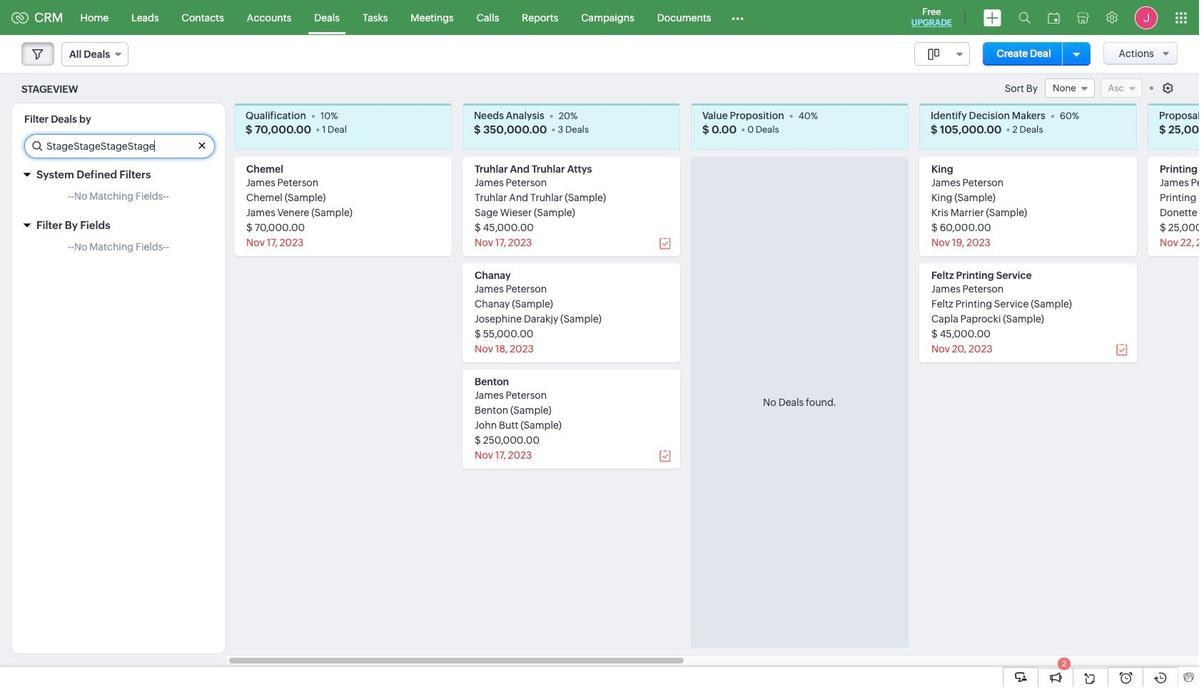 Task type: vqa. For each thing, say whether or not it's contained in the screenshot.
first region from the bottom of the page
yes



Task type: locate. For each thing, give the bounding box(es) containing it.
0 vertical spatial region
[[11, 187, 226, 213]]

1 region from the top
[[11, 187, 226, 213]]

size image
[[928, 48, 939, 61]]

profile element
[[1126, 0, 1166, 35]]

2 region from the top
[[11, 238, 226, 263]]

search element
[[1010, 0, 1039, 35]]

none field the size
[[914, 42, 970, 66]]

calendar image
[[1048, 12, 1060, 23]]

1 vertical spatial region
[[11, 238, 226, 263]]

None field
[[61, 42, 129, 66], [914, 42, 970, 66], [1045, 79, 1095, 98], [61, 42, 129, 66], [1045, 79, 1095, 98]]

region
[[11, 187, 226, 213], [11, 238, 226, 263]]



Task type: describe. For each thing, give the bounding box(es) containing it.
search image
[[1019, 11, 1031, 24]]

logo image
[[11, 12, 29, 23]]

profile image
[[1135, 6, 1158, 29]]

create menu element
[[975, 0, 1010, 35]]

Other Modules field
[[723, 6, 753, 29]]

create menu image
[[984, 9, 1001, 26]]

Search text field
[[25, 135, 214, 158]]



